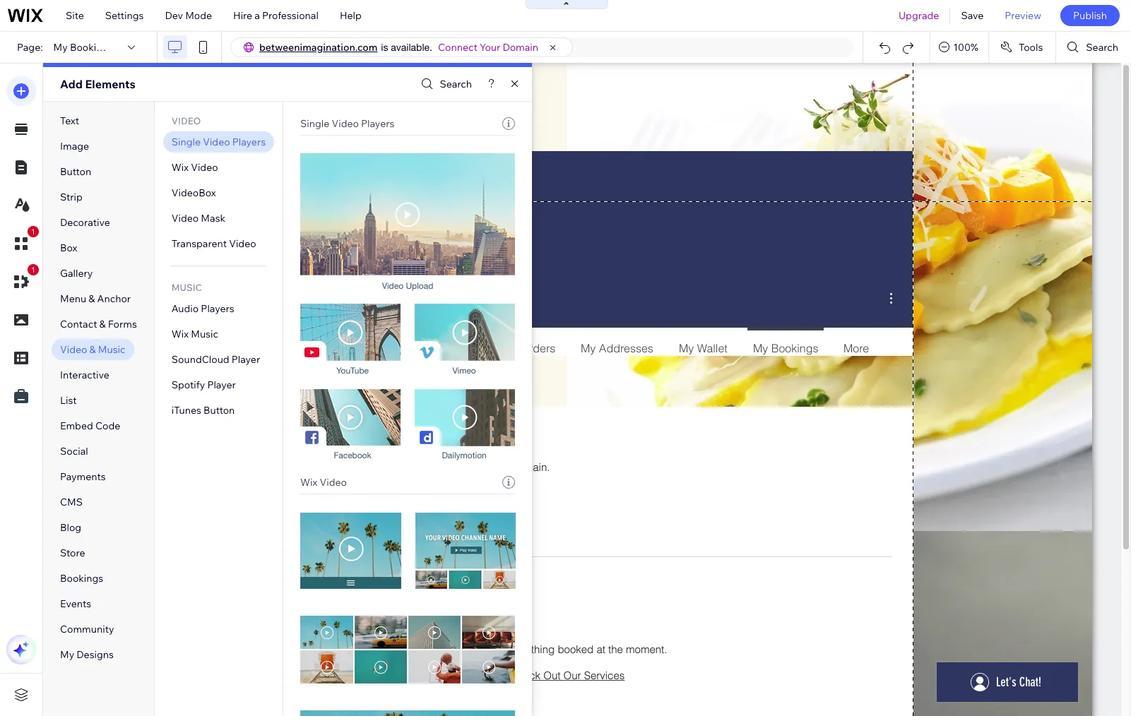 Task type: describe. For each thing, give the bounding box(es) containing it.
add elements
[[60, 77, 136, 91]]

audio players
[[172, 303, 234, 315]]

2 1 from the top
[[31, 266, 35, 274]]

1 vertical spatial music
[[191, 328, 218, 341]]

0 vertical spatial wix
[[172, 161, 189, 174]]

preview
[[1005, 9, 1042, 22]]

my for my bookings
[[53, 41, 68, 54]]

community
[[60, 623, 114, 636]]

box
[[60, 242, 77, 254]]

& for video
[[89, 344, 96, 356]]

tools button
[[990, 32, 1056, 63]]

elements
[[85, 77, 136, 91]]

anchor
[[97, 293, 131, 305]]

0 vertical spatial single video players
[[300, 117, 395, 130]]

my bookings
[[53, 41, 113, 54]]

payments
[[60, 471, 106, 484]]

soundcloud
[[172, 353, 230, 366]]

add
[[60, 77, 83, 91]]

1 vertical spatial search
[[440, 78, 472, 90]]

100%
[[954, 41, 979, 54]]

upload
[[406, 281, 434, 291]]

itunes
[[172, 404, 201, 417]]

100% button
[[931, 32, 989, 63]]

designs
[[77, 649, 114, 662]]

transparent
[[172, 238, 227, 250]]

0 vertical spatial button
[[60, 165, 91, 178]]

1 vertical spatial wix
[[172, 328, 189, 341]]

is
[[381, 42, 388, 53]]

embed
[[60, 420, 93, 433]]

dailymotion
[[442, 451, 487, 461]]

audio
[[172, 303, 199, 315]]

tools
[[1019, 41, 1044, 54]]

dev mode
[[165, 9, 212, 22]]

hire a professional
[[233, 9, 319, 22]]

save button
[[951, 0, 995, 31]]

2 1 button from the top
[[6, 264, 39, 297]]

wix music
[[172, 328, 218, 341]]

list
[[60, 394, 77, 407]]

soundcloud player
[[172, 353, 260, 366]]

menu & anchor
[[60, 293, 131, 305]]

contact & forms
[[60, 318, 137, 331]]

2 vertical spatial players
[[201, 303, 234, 315]]

domain
[[503, 41, 539, 54]]

transparent video
[[172, 238, 256, 250]]

text
[[60, 115, 79, 127]]

video mask
[[172, 212, 226, 225]]

itunes button
[[172, 404, 235, 417]]

youtube
[[337, 366, 369, 376]]

0 vertical spatial search button
[[1057, 32, 1132, 63]]

& for contact
[[99, 318, 106, 331]]

upgrade
[[899, 9, 940, 22]]

2 vertical spatial music
[[98, 344, 126, 356]]

code
[[95, 420, 120, 433]]

0 horizontal spatial single
[[172, 136, 201, 148]]

0 horizontal spatial search button
[[418, 74, 472, 94]]

publish button
[[1061, 5, 1120, 26]]

1 vertical spatial wix video
[[300, 476, 347, 489]]

vimeo
[[453, 366, 476, 376]]



Task type: vqa. For each thing, say whether or not it's contained in the screenshot.
Width
no



Task type: locate. For each thing, give the bounding box(es) containing it.
search down connect at the left of page
[[440, 78, 472, 90]]

preview button
[[995, 0, 1053, 31]]

1 vertical spatial my
[[60, 649, 74, 662]]

0 vertical spatial bookings
[[70, 41, 113, 54]]

site
[[66, 9, 84, 22]]

connect
[[438, 41, 478, 54]]

1
[[31, 228, 35, 236], [31, 266, 35, 274]]

1 vertical spatial players
[[232, 136, 266, 148]]

1 vertical spatial single video players
[[172, 136, 266, 148]]

help
[[340, 9, 362, 22]]

spotify player
[[172, 379, 236, 392]]

betweenimagination.com
[[259, 41, 378, 54]]

music up audio
[[172, 282, 202, 293]]

store
[[60, 547, 85, 560]]

videobox
[[172, 187, 216, 199]]

wix
[[172, 161, 189, 174], [172, 328, 189, 341], [300, 476, 318, 489]]

interactive
[[60, 369, 109, 382]]

0 vertical spatial &
[[89, 293, 95, 305]]

player for spotify player
[[207, 379, 236, 392]]

button down spotify player
[[204, 404, 235, 417]]

1 vertical spatial single
[[172, 136, 201, 148]]

button down image
[[60, 165, 91, 178]]

wix video up videobox
[[172, 161, 218, 174]]

1 vertical spatial bookings
[[60, 573, 103, 585]]

1 left decorative
[[31, 228, 35, 236]]

players
[[361, 117, 395, 130], [232, 136, 266, 148], [201, 303, 234, 315]]

publish
[[1074, 9, 1108, 22]]

wix video down facebook
[[300, 476, 347, 489]]

1 horizontal spatial button
[[204, 404, 235, 417]]

button
[[60, 165, 91, 178], [204, 404, 235, 417]]

my designs
[[60, 649, 114, 662]]

1 vertical spatial player
[[207, 379, 236, 392]]

1 button left box at the top left of the page
[[6, 226, 39, 259]]

1 horizontal spatial search button
[[1057, 32, 1132, 63]]

1 vertical spatial 1 button
[[6, 264, 39, 297]]

player down soundcloud player
[[207, 379, 236, 392]]

spotify
[[172, 379, 205, 392]]

a
[[255, 9, 260, 22]]

contact
[[60, 318, 97, 331]]

forms
[[108, 318, 137, 331]]

music down forms at the top of page
[[98, 344, 126, 356]]

0 vertical spatial single
[[300, 117, 330, 130]]

0 vertical spatial 1
[[31, 228, 35, 236]]

0 vertical spatial music
[[172, 282, 202, 293]]

search button
[[1057, 32, 1132, 63], [418, 74, 472, 94]]

dev
[[165, 9, 183, 22]]

save
[[962, 9, 984, 22]]

1 horizontal spatial single
[[300, 117, 330, 130]]

0 vertical spatial players
[[361, 117, 395, 130]]

1 horizontal spatial single video players
[[300, 117, 395, 130]]

blog
[[60, 522, 81, 534]]

search button down connect at the left of page
[[418, 74, 472, 94]]

2 vertical spatial &
[[89, 344, 96, 356]]

1 1 button from the top
[[6, 226, 39, 259]]

& right menu
[[89, 293, 95, 305]]

my down site
[[53, 41, 68, 54]]

image
[[60, 140, 89, 153]]

wix video
[[172, 161, 218, 174], [300, 476, 347, 489]]

& down contact & forms on the left of the page
[[89, 344, 96, 356]]

single
[[300, 117, 330, 130], [172, 136, 201, 148]]

1 vertical spatial 1
[[31, 266, 35, 274]]

my
[[53, 41, 68, 54], [60, 649, 74, 662]]

social
[[60, 445, 88, 458]]

your
[[480, 41, 501, 54]]

0 vertical spatial my
[[53, 41, 68, 54]]

0 vertical spatial search
[[1087, 41, 1119, 54]]

1 vertical spatial button
[[204, 404, 235, 417]]

0 vertical spatial wix video
[[172, 161, 218, 174]]

1 horizontal spatial search
[[1087, 41, 1119, 54]]

1 1 from the top
[[31, 228, 35, 236]]

& left forms at the top of page
[[99, 318, 106, 331]]

cms
[[60, 496, 83, 509]]

settings
[[105, 9, 144, 22]]

0 horizontal spatial search
[[440, 78, 472, 90]]

search down publish button on the right top of the page
[[1087, 41, 1119, 54]]

1 button left menu
[[6, 264, 39, 297]]

music
[[172, 282, 202, 293], [191, 328, 218, 341], [98, 344, 126, 356]]

events
[[60, 598, 91, 611]]

1 left gallery
[[31, 266, 35, 274]]

single video players
[[300, 117, 395, 130], [172, 136, 266, 148]]

player for soundcloud player
[[232, 353, 260, 366]]

embed code
[[60, 420, 120, 433]]

music down the audio players
[[191, 328, 218, 341]]

0 vertical spatial 1 button
[[6, 226, 39, 259]]

1 horizontal spatial wix video
[[300, 476, 347, 489]]

bookings
[[70, 41, 113, 54], [60, 573, 103, 585]]

0 horizontal spatial wix video
[[172, 161, 218, 174]]

is available. connect your domain
[[381, 41, 539, 54]]

1 vertical spatial &
[[99, 318, 106, 331]]

0 horizontal spatial button
[[60, 165, 91, 178]]

video upload
[[382, 281, 434, 291]]

0 vertical spatial player
[[232, 353, 260, 366]]

& for menu
[[89, 293, 95, 305]]

strip
[[60, 191, 83, 204]]

player right soundcloud
[[232, 353, 260, 366]]

video & music
[[60, 344, 126, 356]]

my left designs
[[60, 649, 74, 662]]

professional
[[262, 9, 319, 22]]

gallery
[[60, 267, 93, 280]]

search button down publish
[[1057, 32, 1132, 63]]

bookings up the events
[[60, 573, 103, 585]]

mode
[[185, 9, 212, 22]]

hire
[[233, 9, 252, 22]]

available.
[[391, 42, 433, 53]]

&
[[89, 293, 95, 305], [99, 318, 106, 331], [89, 344, 96, 356]]

0 horizontal spatial single video players
[[172, 136, 266, 148]]

bookings down site
[[70, 41, 113, 54]]

menu
[[60, 293, 86, 305]]

video
[[172, 115, 201, 127], [332, 117, 359, 130], [203, 136, 230, 148], [191, 161, 218, 174], [172, 212, 199, 225], [229, 238, 256, 250], [382, 281, 404, 291], [60, 344, 87, 356], [320, 476, 347, 489]]

1 button
[[6, 226, 39, 259], [6, 264, 39, 297]]

mask
[[201, 212, 226, 225]]

1 vertical spatial search button
[[418, 74, 472, 94]]

search
[[1087, 41, 1119, 54], [440, 78, 472, 90]]

2 vertical spatial wix
[[300, 476, 318, 489]]

decorative
[[60, 216, 110, 229]]

my for my designs
[[60, 649, 74, 662]]

player
[[232, 353, 260, 366], [207, 379, 236, 392]]

facebook
[[334, 451, 372, 461]]



